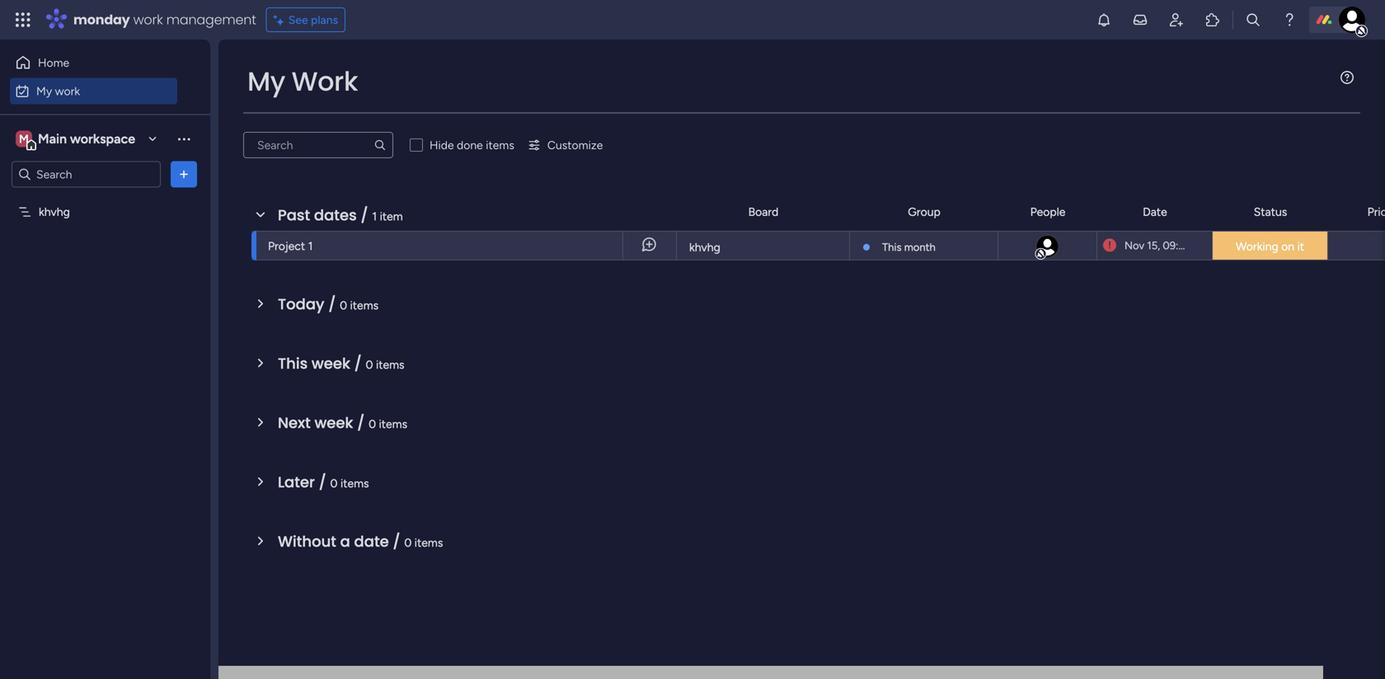 Task type: vqa. For each thing, say whether or not it's contained in the screenshot.
"My Profile"
no



Task type: describe. For each thing, give the bounding box(es) containing it.
date
[[354, 532, 389, 553]]

/ down this week / 0 items
[[357, 413, 365, 434]]

select product image
[[15, 12, 31, 28]]

khvhg list box
[[0, 195, 210, 449]]

khvhg inside 'link'
[[690, 240, 721, 254]]

week for next
[[315, 413, 353, 434]]

m
[[19, 132, 29, 146]]

/ right date
[[393, 532, 401, 553]]

today
[[278, 294, 325, 315]]

plans
[[311, 13, 338, 27]]

0 inside today / 0 items
[[340, 299, 347, 313]]

main workspace
[[38, 131, 135, 147]]

later / 0 items
[[278, 472, 369, 493]]

it
[[1298, 240, 1305, 254]]

hide done items
[[430, 138, 515, 152]]

am
[[1195, 239, 1212, 252]]

options image
[[176, 166, 192, 183]]

1 vertical spatial gary orlando image
[[1036, 234, 1060, 259]]

items inside later / 0 items
[[341, 477, 369, 491]]

menu image
[[1341, 71, 1354, 84]]

workspace image
[[16, 130, 32, 148]]

workspace
[[70, 131, 135, 147]]

inbox image
[[1133, 12, 1149, 28]]

my for my work
[[247, 63, 285, 100]]

without a date / 0 items
[[278, 532, 443, 553]]

work for monday
[[133, 10, 163, 29]]

group
[[908, 205, 941, 219]]

this for week
[[278, 353, 308, 374]]

help image
[[1282, 12, 1298, 28]]

1 inside past dates / 1 item
[[372, 210, 377, 224]]

later
[[278, 472, 315, 493]]

status
[[1254, 205, 1288, 219]]

nov 15, 09:00 am
[[1125, 239, 1212, 252]]

working
[[1236, 240, 1279, 254]]

management
[[166, 10, 256, 29]]

my for my work
[[36, 84, 52, 98]]

0 horizontal spatial 1
[[308, 239, 313, 253]]

nov
[[1125, 239, 1145, 252]]

work for my
[[55, 84, 80, 98]]

week for this
[[312, 353, 350, 374]]

working on it
[[1236, 240, 1305, 254]]

project 1
[[268, 239, 313, 253]]

/ up next week / 0 items
[[354, 353, 362, 374]]

/ right the later
[[319, 472, 327, 493]]

next week / 0 items
[[278, 413, 408, 434]]

dates
[[314, 205, 357, 226]]

work
[[292, 63, 358, 100]]

prio
[[1368, 205, 1386, 219]]

see
[[288, 13, 308, 27]]

notifications image
[[1096, 12, 1113, 28]]

month
[[905, 241, 936, 254]]

my work
[[36, 84, 80, 98]]

people
[[1031, 205, 1066, 219]]

0 inside next week / 0 items
[[369, 417, 376, 431]]

customize button
[[521, 132, 610, 158]]

items inside this week / 0 items
[[376, 358, 405, 372]]

items right done
[[486, 138, 515, 152]]

see plans button
[[266, 7, 346, 32]]



Task type: locate. For each thing, give the bounding box(es) containing it.
this up next
[[278, 353, 308, 374]]

0 right date
[[404, 536, 412, 550]]

work
[[133, 10, 163, 29], [55, 84, 80, 98]]

week down today / 0 items
[[312, 353, 350, 374]]

items up next week / 0 items
[[376, 358, 405, 372]]

09:00
[[1163, 239, 1193, 252]]

None search field
[[243, 132, 393, 158]]

project
[[268, 239, 305, 253]]

invite members image
[[1169, 12, 1185, 28]]

items right date
[[415, 536, 443, 550]]

0 inside this week / 0 items
[[366, 358, 373, 372]]

0 vertical spatial 1
[[372, 210, 377, 224]]

khvhg inside list box
[[39, 205, 70, 219]]

1 horizontal spatial work
[[133, 10, 163, 29]]

0 vertical spatial this
[[883, 241, 902, 254]]

0 horizontal spatial khvhg
[[39, 205, 70, 219]]

gary orlando image up menu icon
[[1340, 7, 1366, 33]]

15,
[[1148, 239, 1161, 252]]

1 left item
[[372, 210, 377, 224]]

main
[[38, 131, 67, 147]]

hide
[[430, 138, 454, 152]]

search everything image
[[1246, 12, 1262, 28]]

1 vertical spatial this
[[278, 353, 308, 374]]

without
[[278, 532, 337, 553]]

0 horizontal spatial my
[[36, 84, 52, 98]]

Filter dashboard by text search field
[[243, 132, 393, 158]]

a
[[340, 532, 350, 553]]

0 vertical spatial work
[[133, 10, 163, 29]]

home button
[[10, 49, 177, 76]]

option
[[0, 197, 210, 200]]

1 vertical spatial khvhg
[[690, 240, 721, 254]]

my inside button
[[36, 84, 52, 98]]

next
[[278, 413, 311, 434]]

/ right today
[[328, 294, 336, 315]]

my left work
[[247, 63, 285, 100]]

1 horizontal spatial my
[[247, 63, 285, 100]]

items right the later
[[341, 477, 369, 491]]

date
[[1143, 205, 1168, 219]]

0 right the later
[[330, 477, 338, 491]]

items inside today / 0 items
[[350, 299, 379, 313]]

v2 overdue deadline image
[[1104, 238, 1117, 254]]

this for month
[[883, 241, 902, 254]]

1 horizontal spatial 1
[[372, 210, 377, 224]]

item
[[380, 210, 403, 224]]

/
[[361, 205, 368, 226], [328, 294, 336, 315], [354, 353, 362, 374], [357, 413, 365, 434], [319, 472, 327, 493], [393, 532, 401, 553]]

workspace options image
[[176, 131, 192, 147]]

my work button
[[10, 78, 177, 104]]

1 horizontal spatial gary orlando image
[[1340, 7, 1366, 33]]

khvhg
[[39, 205, 70, 219], [690, 240, 721, 254]]

khvhg link
[[687, 232, 840, 261]]

0 vertical spatial week
[[312, 353, 350, 374]]

past
[[278, 205, 310, 226]]

my down home at left
[[36, 84, 52, 98]]

items inside without a date / 0 items
[[415, 536, 443, 550]]

1 horizontal spatial this
[[883, 241, 902, 254]]

0
[[340, 299, 347, 313], [366, 358, 373, 372], [369, 417, 376, 431], [330, 477, 338, 491], [404, 536, 412, 550]]

home
[[38, 56, 69, 70]]

gary orlando image
[[1340, 7, 1366, 33], [1036, 234, 1060, 259]]

items inside next week / 0 items
[[379, 417, 408, 431]]

past dates / 1 item
[[278, 205, 403, 226]]

this week / 0 items
[[278, 353, 405, 374]]

Search in workspace field
[[35, 165, 138, 184]]

this month
[[883, 241, 936, 254]]

on
[[1282, 240, 1295, 254]]

1 vertical spatial week
[[315, 413, 353, 434]]

items up this week / 0 items
[[350, 299, 379, 313]]

gary orlando image down people on the right of the page
[[1036, 234, 1060, 259]]

board
[[749, 205, 779, 219]]

0 down this week / 0 items
[[369, 417, 376, 431]]

week
[[312, 353, 350, 374], [315, 413, 353, 434]]

customize
[[548, 138, 603, 152]]

work down home at left
[[55, 84, 80, 98]]

0 vertical spatial gary orlando image
[[1340, 7, 1366, 33]]

apps image
[[1205, 12, 1222, 28]]

1 horizontal spatial khvhg
[[690, 240, 721, 254]]

search image
[[374, 139, 387, 152]]

work inside button
[[55, 84, 80, 98]]

items
[[486, 138, 515, 152], [350, 299, 379, 313], [376, 358, 405, 372], [379, 417, 408, 431], [341, 477, 369, 491], [415, 536, 443, 550]]

0 horizontal spatial work
[[55, 84, 80, 98]]

this
[[883, 241, 902, 254], [278, 353, 308, 374]]

0 horizontal spatial gary orlando image
[[1036, 234, 1060, 259]]

today / 0 items
[[278, 294, 379, 315]]

work right monday on the top of the page
[[133, 10, 163, 29]]

my
[[247, 63, 285, 100], [36, 84, 52, 98]]

0 horizontal spatial this
[[278, 353, 308, 374]]

this left month
[[883, 241, 902, 254]]

/ left item
[[361, 205, 368, 226]]

week right next
[[315, 413, 353, 434]]

see plans
[[288, 13, 338, 27]]

0 inside later / 0 items
[[330, 477, 338, 491]]

workspace selection element
[[16, 129, 138, 151]]

monday
[[73, 10, 130, 29]]

1 vertical spatial work
[[55, 84, 80, 98]]

1 right project
[[308, 239, 313, 253]]

monday work management
[[73, 10, 256, 29]]

0 inside without a date / 0 items
[[404, 536, 412, 550]]

0 right today
[[340, 299, 347, 313]]

0 vertical spatial khvhg
[[39, 205, 70, 219]]

0 up next week / 0 items
[[366, 358, 373, 372]]

done
[[457, 138, 483, 152]]

items down this week / 0 items
[[379, 417, 408, 431]]

my work
[[247, 63, 358, 100]]

1
[[372, 210, 377, 224], [308, 239, 313, 253]]

1 vertical spatial 1
[[308, 239, 313, 253]]



